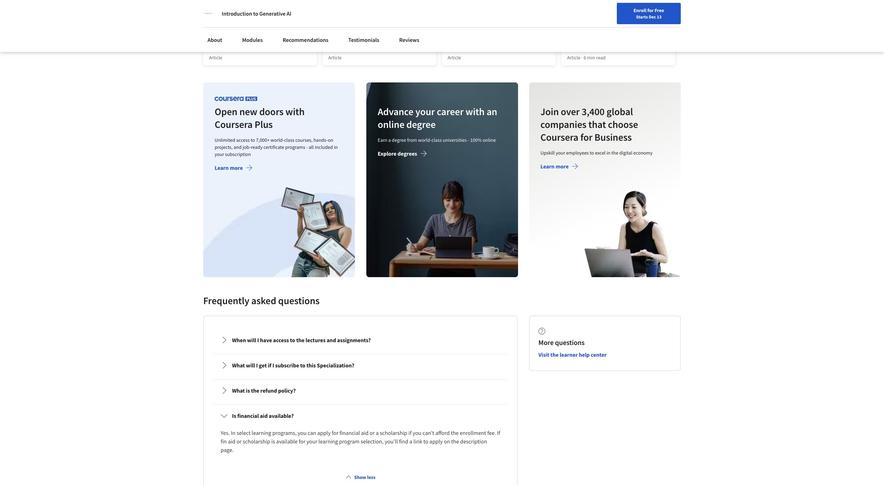 Task type: describe. For each thing, give the bounding box(es) containing it.
access inside dropdown button
[[273, 337, 289, 344]]

1 vertical spatial learning
[[319, 438, 338, 445]]

13
[[657, 14, 662, 20]]

become
[[586, 23, 605, 30]]

what is the refund policy? button
[[215, 381, 506, 401]]

when
[[232, 337, 246, 344]]

with for career
[[466, 105, 485, 118]]

to inside how to become a penetration tester: 2023 career guide
[[580, 23, 585, 30]]

universities
[[443, 137, 467, 143]]

article for what is prompt engineering? definition and examples
[[209, 55, 222, 61]]

assignments?
[[337, 337, 371, 344]]

what for what is the refund policy?
[[232, 387, 245, 394]]

economy
[[634, 150, 653, 156]]

29, for become
[[590, 46, 596, 52]]

open
[[215, 105, 238, 118]]

prompt
[[228, 23, 246, 30]]

ready
[[251, 144, 263, 151]]

1 vertical spatial aid
[[361, 430, 369, 437]]

companies
[[541, 118, 587, 131]]

2023 for how to become a penetration tester: 2023 career guide
[[597, 46, 607, 52]]

engineering?
[[247, 23, 278, 30]]

how
[[567, 23, 578, 30]]

machine?
[[346, 30, 368, 37]]

1 horizontal spatial online
[[483, 137, 496, 143]]

employees
[[567, 150, 589, 156]]

explore
[[378, 150, 397, 157]]

fin
[[221, 438, 227, 445]]

introduction to virtualization: what is a virtual machine?
[[329, 23, 423, 37]]

definition
[[279, 23, 303, 30]]

projects,
[[215, 144, 233, 151]]

is inside "dropdown button"
[[232, 413, 236, 420]]

if
[[497, 430, 501, 437]]

learn for right learn more link
[[541, 163, 555, 170]]

careers
[[491, 30, 509, 37]]

class for universities
[[432, 137, 442, 143]]

what is prompt engineering? definition and examples
[[209, 23, 303, 37]]

a inside how to become a penetration tester: 2023 career guide
[[606, 23, 609, 30]]

to inside introduction to virtualization: what is a virtual machine?
[[360, 23, 365, 30]]

have
[[260, 337, 272, 344]]

available?
[[269, 413, 294, 420]]

definition,
[[515, 23, 540, 30]]

ai
[[287, 10, 292, 17]]

courses,
[[296, 137, 313, 143]]

what inside introduction to virtualization: what is a virtual machine?
[[401, 23, 414, 30]]

article for introduction to virtualization: what is a virtual machine?
[[329, 55, 342, 61]]

online inside advance your career with an online degree
[[378, 118, 405, 131]]

what is the refund policy?
[[232, 387, 296, 394]]

visit the learner help center link
[[539, 351, 607, 359]]

a left link
[[410, 438, 413, 445]]

for inside "join over 3,400 global companies that choose coursera for business"
[[581, 131, 593, 144]]

1 vertical spatial scholarship
[[243, 438, 270, 445]]

for right available
[[299, 438, 306, 445]]

virtual
[[329, 30, 345, 37]]

upskill
[[541, 150, 555, 156]]

global
[[607, 105, 634, 118]]

enroll
[[634, 7, 647, 14]]

lectures
[[306, 337, 326, 344]]

business
[[595, 131, 632, 144]]

program
[[339, 438, 360, 445]]

over
[[561, 105, 580, 118]]

is inside the what is spatial computing? definition, applications, and careers
[[462, 23, 466, 30]]

from
[[407, 137, 417, 143]]

to inside unlimited access to 7,000+ world-class courses, hands-on projects, and job-ready certificate programs - all included in your subscription
[[251, 137, 255, 143]]

11,
[[470, 46, 476, 52]]

financial inside "dropdown button"
[[237, 413, 259, 420]]

subscription
[[225, 151, 251, 158]]

the inside what is the refund policy? dropdown button
[[251, 387, 259, 394]]

afford
[[436, 430, 450, 437]]

is inside what is prompt engineering? definition and examples
[[223, 23, 227, 30]]

learn more for right learn more link
[[541, 163, 569, 170]]

explore degrees
[[378, 150, 417, 157]]

how to become a penetration tester: 2023 career guide
[[567, 23, 669, 37]]

that
[[589, 118, 607, 131]]

world- for from
[[418, 137, 432, 143]]

digital
[[620, 150, 633, 156]]

about link
[[203, 32, 227, 48]]

an
[[487, 105, 497, 118]]

introduction for introduction to virtualization: what is a virtual machine?
[[329, 23, 359, 30]]

on inside unlimited access to 7,000+ world-class courses, hands-on projects, and job-ready certificate programs - all included in your subscription
[[328, 137, 334, 143]]

and inside unlimited access to 7,000+ world-class courses, hands-on projects, and job-ready certificate programs - all included in your subscription
[[234, 144, 242, 151]]

programs,
[[273, 430, 297, 437]]

join
[[541, 105, 559, 118]]

to inside dropdown button
[[300, 362, 306, 369]]

a up selection,
[[376, 430, 379, 437]]

degrees
[[398, 150, 417, 157]]

your inside unlimited access to 7,000+ world-class courses, hands-on projects, and job-ready certificate programs - all included in your subscription
[[215, 151, 224, 158]]

the left digital
[[612, 150, 619, 156]]

all
[[309, 144, 314, 151]]

show
[[354, 474, 366, 481]]

the left description on the right bottom of page
[[451, 438, 459, 445]]

yes. in select learning programs, you can apply for financial aid or a scholarship if you can't afford the enrollment fee. if fin aid or scholarship is available for your learning program selection, you'll find a link to apply on the description page.
[[221, 430, 502, 454]]

1 vertical spatial apply
[[430, 438, 443, 445]]

3,400
[[582, 105, 605, 118]]

this
[[307, 362, 316, 369]]

read
[[597, 55, 606, 61]]

enroll for free starts dec 13
[[634, 7, 665, 20]]

center
[[591, 351, 607, 359]]

learn more for learn more link to the left
[[215, 164, 243, 172]]

what will i get if i subscribe to this specialization?
[[232, 362, 355, 369]]

your inside yes. in select learning programs, you can apply for financial aid or a scholarship if you can't afford the enrollment fee. if fin aid or scholarship is available for your learning program selection, you'll find a link to apply on the description page.
[[307, 438, 318, 445]]

december 11, 2023 article
[[448, 46, 487, 61]]

career
[[437, 105, 464, 118]]

help
[[579, 351, 590, 359]]

2023 for what is spatial computing? definition, applications, and careers
[[477, 46, 487, 52]]

and inside what is prompt engineering? definition and examples
[[209, 30, 218, 37]]

reviews link
[[395, 32, 424, 48]]

asked
[[252, 295, 276, 307]]

specialization?
[[317, 362, 355, 369]]

will for when
[[247, 337, 256, 344]]

excel
[[596, 150, 606, 156]]

0 horizontal spatial learning
[[252, 430, 271, 437]]

earn a degree from world-class universities - 100% online
[[378, 137, 496, 143]]

for inside "enroll for free starts dec 13"
[[648, 7, 654, 14]]

can't
[[423, 430, 435, 437]]

select
[[237, 430, 251, 437]]

learner
[[560, 351, 578, 359]]

and inside dropdown button
[[327, 337, 336, 344]]

29, for virtualization:
[[351, 46, 357, 52]]

1 you from the left
[[298, 430, 307, 437]]

to up engineering?
[[253, 10, 258, 17]]

is financial aid available?
[[232, 413, 294, 420]]

article for how to become a penetration tester: 2023 career guide
[[567, 55, 581, 61]]

advance
[[378, 105, 414, 118]]

job-
[[243, 144, 251, 151]]

coursera inside "join over 3,400 global companies that choose coursera for business"
[[541, 131, 579, 144]]

0 horizontal spatial aid
[[228, 438, 236, 445]]

your right upskill
[[556, 150, 566, 156]]

starts
[[637, 14, 648, 20]]

is inside yes. in select learning programs, you can apply for financial aid or a scholarship if you can't afford the enrollment fee. if fin aid or scholarship is available for your learning program selection, you'll find a link to apply on the description page.
[[271, 438, 275, 445]]

less
[[367, 474, 376, 481]]

with for doors
[[286, 105, 305, 118]]

i for have
[[257, 337, 259, 344]]

certificate
[[264, 144, 284, 151]]

explore degrees link
[[378, 150, 427, 159]]

7,000+
[[256, 137, 270, 143]]

what will i get if i subscribe to this specialization? button
[[215, 356, 506, 376]]

fee.
[[488, 430, 496, 437]]



Task type: vqa. For each thing, say whether or not it's contained in the screenshot.
3rd group from the top of the page
no



Task type: locate. For each thing, give the bounding box(es) containing it.
0 horizontal spatial access
[[236, 137, 250, 143]]

0 horizontal spatial november
[[209, 46, 231, 52]]

4 article from the left
[[567, 55, 581, 61]]

or
[[370, 430, 375, 437], [237, 438, 242, 445]]

on up included
[[328, 137, 334, 143]]

a up reviews 'link'
[[420, 23, 423, 30]]

1 vertical spatial online
[[483, 137, 496, 143]]

1 horizontal spatial coursera
[[541, 131, 579, 144]]

1 horizontal spatial with
[[466, 105, 485, 118]]

- left all
[[306, 144, 308, 151]]

selection,
[[361, 438, 384, 445]]

2 article from the left
[[329, 55, 342, 61]]

2 world- from the left
[[418, 137, 432, 143]]

i left get
[[256, 362, 258, 369]]

1 horizontal spatial world-
[[418, 137, 432, 143]]

generative
[[259, 10, 286, 17]]

what left get
[[232, 362, 245, 369]]

subscribe
[[275, 362, 299, 369]]

the right "visit"
[[551, 351, 559, 359]]

for up the dec
[[648, 7, 654, 14]]

questions right asked
[[278, 295, 320, 307]]

degree up from
[[407, 118, 436, 131]]

is inside introduction to virtualization: what is a virtual machine?
[[415, 23, 419, 30]]

1 horizontal spatial on
[[444, 438, 450, 445]]

access right have
[[273, 337, 289, 344]]

article for what is spatial computing? definition, applications, and careers
[[448, 55, 461, 61]]

0 vertical spatial if
[[268, 362, 272, 369]]

on inside yes. in select learning programs, you can apply for financial aid or a scholarship if you can't afford the enrollment fee. if fin aid or scholarship is available for your learning program selection, you'll find a link to apply on the description page.
[[444, 438, 450, 445]]

more down 'subscription'
[[230, 164, 243, 172]]

more questions
[[539, 338, 585, 347]]

0 vertical spatial will
[[247, 337, 256, 344]]

introduction for introduction to generative ai
[[222, 10, 252, 17]]

introduction to generative ai
[[222, 10, 292, 17]]

min
[[588, 55, 596, 61]]

0 horizontal spatial on
[[328, 137, 334, 143]]

29, down examples
[[232, 46, 238, 52]]

and right lectures
[[327, 337, 336, 344]]

is left available
[[271, 438, 275, 445]]

0 horizontal spatial online
[[378, 118, 405, 131]]

if right get
[[268, 362, 272, 369]]

a inside introduction to virtualization: what is a virtual machine?
[[420, 23, 423, 30]]

0 vertical spatial is
[[246, 387, 250, 394]]

1 november from the left
[[209, 46, 231, 52]]

1 vertical spatial on
[[444, 438, 450, 445]]

scholarship up you'll
[[380, 430, 408, 437]]

if inside dropdown button
[[268, 362, 272, 369]]

you up link
[[413, 430, 422, 437]]

1 horizontal spatial learn
[[541, 163, 555, 170]]

learn
[[541, 163, 555, 170], [215, 164, 229, 172]]

0 vertical spatial questions
[[278, 295, 320, 307]]

earn
[[378, 137, 387, 143]]

coursera plus image
[[215, 97, 257, 101]]

1 horizontal spatial aid
[[260, 413, 268, 420]]

get
[[259, 362, 267, 369]]

learn more down upskill
[[541, 163, 569, 170]]

is left prompt
[[223, 23, 227, 30]]

article down the december
[[448, 55, 461, 61]]

is inside dropdown button
[[246, 387, 250, 394]]

what for what is prompt engineering? definition and examples
[[209, 23, 222, 30]]

computing?
[[485, 23, 514, 30]]

what inside the what is spatial computing? definition, applications, and careers
[[448, 23, 460, 30]]

list containing when will i have access to the lectures and assignments?
[[213, 328, 509, 463]]

coursera up unlimited on the top left of page
[[215, 118, 253, 131]]

1 class from the left
[[284, 137, 295, 143]]

world- inside unlimited access to 7,000+ world-class courses, hands-on projects, and job-ready certificate programs - all included in your subscription
[[271, 137, 284, 143]]

0 horizontal spatial introduction
[[222, 10, 252, 17]]

2 vertical spatial aid
[[228, 438, 236, 445]]

0 vertical spatial introduction
[[222, 10, 252, 17]]

29, inside november 29, 2023 article · 6 min read
[[590, 46, 596, 52]]

world- up certificate
[[271, 137, 284, 143]]

0 vertical spatial scholarship
[[380, 430, 408, 437]]

article inside december 11, 2023 article
[[448, 55, 461, 61]]

1 horizontal spatial degree
[[407, 118, 436, 131]]

what is spatial computing? definition, applications, and careers
[[448, 23, 540, 37]]

learn more link
[[541, 163, 579, 172], [215, 164, 253, 173]]

apply right can
[[318, 430, 331, 437]]

november for how to become a penetration tester: 2023 career guide
[[567, 46, 589, 52]]

november for introduction to virtualization: what is a virtual machine?
[[329, 46, 350, 52]]

aid right fin
[[228, 438, 236, 445]]

what left spatial
[[448, 23, 460, 30]]

tester:
[[640, 23, 656, 30]]

is up in
[[232, 413, 236, 420]]

1 horizontal spatial learn more
[[541, 163, 569, 170]]

1 horizontal spatial if
[[409, 430, 412, 437]]

0 vertical spatial on
[[328, 137, 334, 143]]

29, up min
[[590, 46, 596, 52]]

i for get
[[256, 362, 258, 369]]

2 class from the left
[[432, 137, 442, 143]]

article down virtual
[[329, 55, 342, 61]]

0 horizontal spatial in
[[334, 144, 338, 151]]

class up programs
[[284, 137, 295, 143]]

0 horizontal spatial degree
[[392, 137, 406, 143]]

3 november from the left
[[567, 46, 589, 52]]

2 with from the left
[[466, 105, 485, 118]]

1 world- from the left
[[271, 137, 284, 143]]

None search field
[[101, 4, 272, 19]]

0 vertical spatial access
[[236, 137, 250, 143]]

1 horizontal spatial november
[[329, 46, 350, 52]]

1 with from the left
[[286, 105, 305, 118]]

reviews
[[399, 36, 420, 43]]

0 horizontal spatial more
[[230, 164, 243, 172]]

on down afford
[[444, 438, 450, 445]]

show less
[[354, 474, 376, 481]]

2 horizontal spatial 29,
[[590, 46, 596, 52]]

when will i have access to the lectures and assignments?
[[232, 337, 371, 344]]

1 29, from the left
[[232, 46, 238, 52]]

is left spatial
[[462, 23, 466, 30]]

29, for prompt
[[232, 46, 238, 52]]

dec
[[649, 14, 656, 20]]

with left an
[[466, 105, 485, 118]]

0 vertical spatial learning
[[252, 430, 271, 437]]

0 vertical spatial aid
[[260, 413, 268, 420]]

the right afford
[[451, 430, 459, 437]]

coursera up upskill
[[541, 131, 579, 144]]

- inside unlimited access to 7,000+ world-class courses, hands-on projects, and job-ready certificate programs - all included in your subscription
[[306, 144, 308, 151]]

will for what
[[246, 362, 255, 369]]

introduction up prompt
[[222, 10, 252, 17]]

what up reviews
[[401, 23, 414, 30]]

1 horizontal spatial learning
[[319, 438, 338, 445]]

1 horizontal spatial class
[[432, 137, 442, 143]]

learning left the program
[[319, 438, 338, 445]]

coursera
[[215, 118, 253, 131], [541, 131, 579, 144]]

or up selection,
[[370, 430, 375, 437]]

0 horizontal spatial financial
[[237, 413, 259, 420]]

2023 for what is prompt engineering? definition and examples
[[239, 46, 249, 52]]

find
[[399, 438, 409, 445]]

on
[[328, 137, 334, 143], [444, 438, 450, 445]]

your down can
[[307, 438, 318, 445]]

november 29, 2023 article for virtual
[[329, 46, 368, 61]]

list
[[213, 328, 509, 463]]

you left can
[[298, 430, 307, 437]]

can
[[308, 430, 316, 437]]

aid
[[260, 413, 268, 420], [361, 430, 369, 437], [228, 438, 236, 445]]

0 horizontal spatial apply
[[318, 430, 331, 437]]

more
[[539, 338, 554, 347]]

1 horizontal spatial apply
[[430, 438, 443, 445]]

yes.
[[221, 430, 230, 437]]

0 vertical spatial online
[[378, 118, 405, 131]]

applications,
[[448, 30, 479, 37]]

0 horizontal spatial class
[[284, 137, 295, 143]]

1 november 29, 2023 article from the left
[[209, 46, 249, 61]]

financial
[[237, 413, 259, 420], [340, 430, 360, 437]]

world-
[[271, 137, 284, 143], [418, 137, 432, 143]]

november down virtual
[[329, 46, 350, 52]]

0 vertical spatial financial
[[237, 413, 259, 420]]

world- right from
[[418, 137, 432, 143]]

0 horizontal spatial november 29, 2023 article
[[209, 46, 249, 61]]

1 article from the left
[[209, 55, 222, 61]]

november 29, 2023 article for examples
[[209, 46, 249, 61]]

for
[[648, 7, 654, 14], [581, 131, 593, 144], [332, 430, 339, 437], [299, 438, 306, 445]]

is left refund
[[246, 387, 250, 394]]

0 horizontal spatial questions
[[278, 295, 320, 307]]

0 horizontal spatial world-
[[271, 137, 284, 143]]

november 29, 2023 article down about
[[209, 46, 249, 61]]

advance your career with an online degree
[[378, 105, 497, 131]]

2 horizontal spatial aid
[[361, 430, 369, 437]]

2023 inside november 29, 2023 article · 6 min read
[[597, 46, 607, 52]]

degree left from
[[392, 137, 406, 143]]

will left get
[[246, 362, 255, 369]]

1 horizontal spatial financial
[[340, 430, 360, 437]]

0 horizontal spatial or
[[237, 438, 242, 445]]

upskill your employees to excel in the digital economy
[[541, 150, 653, 156]]

questions up learner
[[555, 338, 585, 347]]

i left have
[[257, 337, 259, 344]]

when will i have access to the lectures and assignments? button
[[215, 330, 506, 350]]

2 29, from the left
[[351, 46, 357, 52]]

degree inside advance your career with an online degree
[[407, 118, 436, 131]]

description
[[460, 438, 487, 445]]

0 vertical spatial -
[[468, 137, 469, 143]]

with inside open new doors with coursera plus
[[286, 105, 305, 118]]

0 horizontal spatial if
[[268, 362, 272, 369]]

introduction inside introduction to virtualization: what is a virtual machine?
[[329, 23, 359, 30]]

6
[[584, 55, 587, 61]]

aid up selection,
[[361, 430, 369, 437]]

-
[[468, 137, 469, 143], [306, 144, 308, 151]]

1 horizontal spatial introduction
[[329, 23, 359, 30]]

will inside dropdown button
[[247, 337, 256, 344]]

3 29, from the left
[[590, 46, 596, 52]]

enrollment
[[460, 430, 487, 437]]

i inside dropdown button
[[257, 337, 259, 344]]

2023 inside how to become a penetration tester: 2023 career guide
[[657, 23, 669, 30]]

november inside november 29, 2023 article · 6 min read
[[567, 46, 589, 52]]

1 horizontal spatial or
[[370, 430, 375, 437]]

online
[[378, 118, 405, 131], [483, 137, 496, 143]]

the inside when will i have access to the lectures and assignments? dropdown button
[[296, 337, 305, 344]]

0 vertical spatial apply
[[318, 430, 331, 437]]

to inside dropdown button
[[290, 337, 295, 344]]

a right earn
[[388, 137, 391, 143]]

1 horizontal spatial you
[[413, 430, 422, 437]]

november down about
[[209, 46, 231, 52]]

29, down testimonials in the left top of the page
[[351, 46, 357, 52]]

2023 for introduction to virtualization: what is a virtual machine?
[[358, 46, 368, 52]]

learn down projects,
[[215, 164, 229, 172]]

introduction up testimonials link
[[329, 23, 359, 30]]

aid left available?
[[260, 413, 268, 420]]

online right 100% at the right top
[[483, 137, 496, 143]]

join over 3,400 global companies that choose coursera for business
[[541, 105, 639, 144]]

1 horizontal spatial november 29, 2023 article
[[329, 46, 368, 61]]

examples
[[219, 30, 242, 37]]

0 horizontal spatial learn more link
[[215, 164, 253, 173]]

doors
[[259, 105, 284, 118]]

scholarship down select
[[243, 438, 270, 445]]

what for what is spatial computing? definition, applications, and careers
[[448, 23, 460, 30]]

1 vertical spatial or
[[237, 438, 242, 445]]

2023 down 13
[[657, 23, 669, 30]]

2023 inside december 11, 2023 article
[[477, 46, 487, 52]]

november for what is prompt engineering? definition and examples
[[209, 46, 231, 52]]

1 vertical spatial is
[[271, 438, 275, 445]]

will inside dropdown button
[[246, 362, 255, 369]]

0 horizontal spatial learn
[[215, 164, 229, 172]]

0 vertical spatial or
[[370, 430, 375, 437]]

to up testimonials in the left top of the page
[[360, 23, 365, 30]]

included
[[315, 144, 333, 151]]

will
[[247, 337, 256, 344], [246, 362, 255, 369]]

and left the careers
[[481, 30, 490, 37]]

virtualization:
[[366, 23, 400, 30]]

more down employees
[[556, 163, 569, 170]]

in inside unlimited access to 7,000+ world-class courses, hands-on projects, and job-ready certificate programs - all included in your subscription
[[334, 144, 338, 151]]

is up reviews
[[415, 23, 419, 30]]

what inside what is prompt engineering? definition and examples
[[209, 23, 222, 30]]

learn more
[[541, 163, 569, 170], [215, 164, 243, 172]]

1 horizontal spatial questions
[[555, 338, 585, 347]]

show less button
[[343, 471, 379, 484]]

1 horizontal spatial learn more link
[[541, 163, 579, 172]]

the
[[612, 150, 619, 156], [296, 337, 305, 344], [551, 351, 559, 359], [251, 387, 259, 394], [451, 430, 459, 437], [451, 438, 459, 445]]

with right doors
[[286, 105, 305, 118]]

to inside yes. in select learning programs, you can apply for financial aid or a scholarship if you can't afford the enrollment fee. if fin aid or scholarship is available for your learning program selection, you'll find a link to apply on the description page.
[[424, 438, 429, 445]]

1 horizontal spatial more
[[556, 163, 569, 170]]

your
[[416, 105, 435, 118], [556, 150, 566, 156], [215, 151, 224, 158], [307, 438, 318, 445]]

with inside advance your career with an online degree
[[466, 105, 485, 118]]

apply
[[318, 430, 331, 437], [430, 438, 443, 445]]

and up 'subscription'
[[234, 144, 242, 151]]

if left can't
[[409, 430, 412, 437]]

what for what will i get if i subscribe to this specialization?
[[232, 362, 245, 369]]

0 horizontal spatial -
[[306, 144, 308, 151]]

i right get
[[273, 362, 274, 369]]

1 horizontal spatial access
[[273, 337, 289, 344]]

0 horizontal spatial scholarship
[[243, 438, 270, 445]]

and left examples
[[209, 30, 218, 37]]

class left universities
[[432, 137, 442, 143]]

november 29, 2023 article down testimonials in the left top of the page
[[329, 46, 368, 61]]

2 you from the left
[[413, 430, 422, 437]]

unlimited access to 7,000+ world-class courses, hands-on projects, and job-ready certificate programs - all included in your subscription
[[215, 137, 338, 158]]

and inside the what is spatial computing? definition, applications, and careers
[[481, 30, 490, 37]]

what
[[209, 23, 222, 30], [401, 23, 414, 30], [448, 23, 460, 30], [232, 362, 245, 369], [232, 387, 245, 394]]

access
[[236, 137, 250, 143], [273, 337, 289, 344]]

world- for 7,000+
[[271, 137, 284, 143]]

1 vertical spatial if
[[409, 430, 412, 437]]

for right can
[[332, 430, 339, 437]]

1 vertical spatial degree
[[392, 137, 406, 143]]

financial up the program
[[340, 430, 360, 437]]

learn more link down upskill
[[541, 163, 579, 172]]

0 vertical spatial degree
[[407, 118, 436, 131]]

recommendations link
[[279, 32, 333, 48]]

class for courses,
[[284, 137, 295, 143]]

a
[[420, 23, 423, 30], [606, 23, 609, 30], [388, 137, 391, 143], [376, 430, 379, 437], [410, 438, 413, 445]]

1 horizontal spatial is
[[271, 438, 275, 445]]

learn down upskill
[[541, 163, 555, 170]]

aid inside "dropdown button"
[[260, 413, 268, 420]]

2 november 29, 2023 article from the left
[[329, 46, 368, 61]]

online up earn
[[378, 118, 405, 131]]

0 horizontal spatial is
[[246, 387, 250, 394]]

article left ·
[[567, 55, 581, 61]]

class inside unlimited access to 7,000+ world-class courses, hands-on projects, and job-ready certificate programs - all included in your subscription
[[284, 137, 295, 143]]

1 horizontal spatial -
[[468, 137, 469, 143]]

learn more link down 'subscription'
[[215, 164, 253, 173]]

0 horizontal spatial learn more
[[215, 164, 243, 172]]

your inside advance your career with an online degree
[[416, 105, 435, 118]]

spatial
[[467, 23, 484, 30]]

or down select
[[237, 438, 242, 445]]

to left excel
[[590, 150, 595, 156]]

1 vertical spatial introduction
[[329, 23, 359, 30]]

1 vertical spatial access
[[273, 337, 289, 344]]

if
[[268, 362, 272, 369], [409, 430, 412, 437]]

article down about link
[[209, 55, 222, 61]]

financial up select
[[237, 413, 259, 420]]

1 vertical spatial -
[[306, 144, 308, 151]]

learn for learn more link to the left
[[215, 164, 229, 172]]

in right included
[[334, 144, 338, 151]]

1 horizontal spatial in
[[607, 150, 611, 156]]

0 horizontal spatial you
[[298, 430, 307, 437]]

policy?
[[278, 387, 296, 394]]

1 vertical spatial will
[[246, 362, 255, 369]]

google cloud image
[[203, 9, 213, 18]]

access up job-
[[236, 137, 250, 143]]

- left 100% at the right top
[[468, 137, 469, 143]]

is
[[223, 23, 227, 30], [415, 23, 419, 30], [462, 23, 466, 30], [232, 413, 236, 420]]

1 vertical spatial questions
[[555, 338, 585, 347]]

article inside november 29, 2023 article · 6 min read
[[567, 55, 581, 61]]

3 article from the left
[[448, 55, 461, 61]]

to left lectures
[[290, 337, 295, 344]]

1 vertical spatial financial
[[340, 430, 360, 437]]

2 horizontal spatial november
[[567, 46, 589, 52]]

and
[[209, 30, 218, 37], [481, 30, 490, 37], [234, 144, 242, 151], [327, 337, 336, 344]]

learn more down 'subscription'
[[215, 164, 243, 172]]

coursera inside open new doors with coursera plus
[[215, 118, 253, 131]]

2023
[[657, 23, 669, 30], [239, 46, 249, 52], [358, 46, 368, 52], [477, 46, 487, 52], [597, 46, 607, 52]]

plus
[[255, 118, 273, 131]]

if inside yes. in select learning programs, you can apply for financial aid or a scholarship if you can't afford the enrollment fee. if fin aid or scholarship is available for your learning program selection, you'll find a link to apply on the description page.
[[409, 430, 412, 437]]

in right excel
[[607, 150, 611, 156]]

to right how
[[580, 23, 585, 30]]

penetration
[[610, 23, 639, 30]]

to left this
[[300, 362, 306, 369]]

0 horizontal spatial with
[[286, 105, 305, 118]]

financial inside yes. in select learning programs, you can apply for financial aid or a scholarship if you can't afford the enrollment fee. if fin aid or scholarship is available for your learning program selection, you'll find a link to apply on the description page.
[[340, 430, 360, 437]]

0 horizontal spatial coursera
[[215, 118, 253, 131]]

what left refund
[[232, 387, 245, 394]]

1 horizontal spatial 29,
[[351, 46, 357, 52]]

a right become at the right of the page
[[606, 23, 609, 30]]

2023 right the 11,
[[477, 46, 487, 52]]

access inside unlimited access to 7,000+ world-class courses, hands-on projects, and job-ready certificate programs - all included in your subscription
[[236, 137, 250, 143]]

will right when
[[247, 337, 256, 344]]

1 horizontal spatial scholarship
[[380, 430, 408, 437]]

2 november from the left
[[329, 46, 350, 52]]

0 horizontal spatial 29,
[[232, 46, 238, 52]]

2023 down testimonials in the left top of the page
[[358, 46, 368, 52]]

your down projects,
[[215, 151, 224, 158]]



